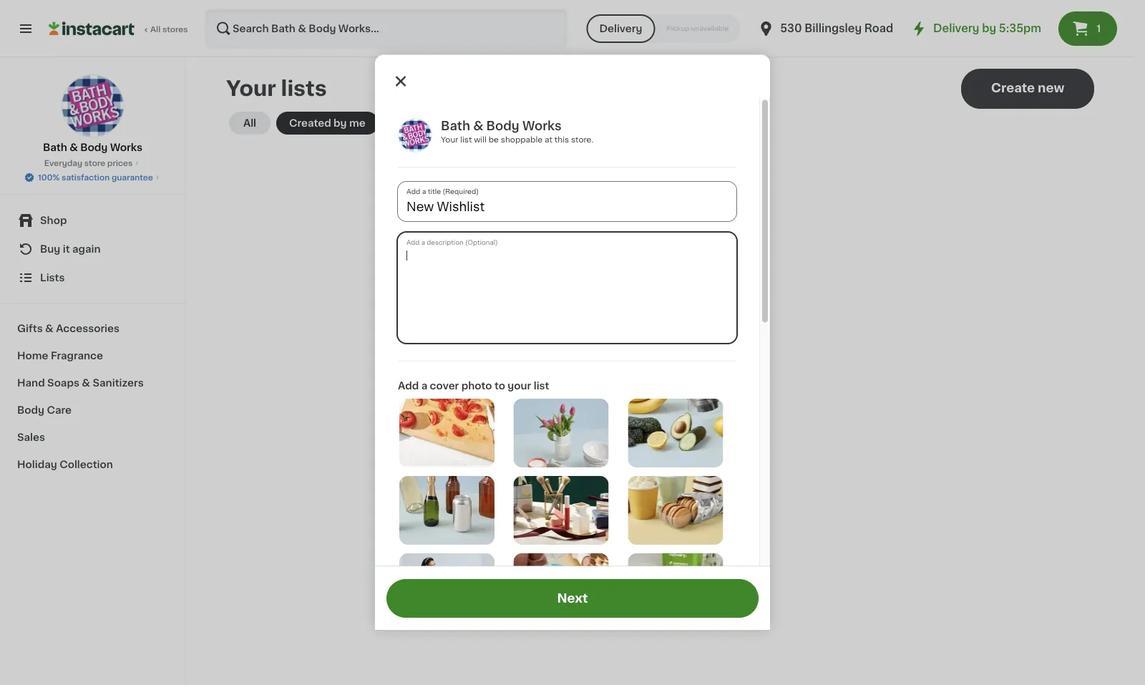 Task type: locate. For each thing, give the bounding box(es) containing it.
0 horizontal spatial by
[[334, 118, 347, 128]]

1 vertical spatial body
[[80, 142, 108, 153]]

a marble tabletop with a wooden cutting board of cut limes, copper cups, and vodka bottles. image
[[628, 553, 723, 622]]

& for bath & body works
[[70, 142, 78, 153]]

by left 5:35pm
[[982, 23, 997, 34]]

0 vertical spatial be
[[489, 135, 499, 143]]

1 horizontal spatial will
[[656, 313, 672, 323]]

0 vertical spatial will
[[474, 135, 487, 143]]

be left saved
[[675, 313, 688, 323]]

delivery
[[934, 23, 980, 34], [600, 24, 643, 34]]

1 horizontal spatial works
[[523, 120, 562, 132]]

1 vertical spatial bath
[[43, 142, 67, 153]]

0 vertical spatial body
[[487, 120, 520, 132]]

100% satisfaction guarantee
[[38, 174, 153, 182]]

0 vertical spatial create
[[991, 82, 1035, 94]]

soaps
[[47, 378, 79, 388]]

service type group
[[587, 14, 741, 43]]

hand soaps & sanitizers link
[[9, 369, 177, 397]]

lists left the you
[[573, 313, 597, 323]]

0 vertical spatial list
[[461, 135, 472, 143]]

all stores
[[150, 25, 188, 33]]

all down 'your lists'
[[243, 118, 256, 128]]

None text field
[[398, 232, 737, 343]]

0 horizontal spatial body
[[17, 405, 44, 415]]

collection
[[60, 460, 113, 470]]

None search field
[[205, 9, 568, 49]]

create left the "new" at the top right of the page
[[991, 82, 1035, 94]]

& inside bath & body works your list will be shoppable at this store.
[[473, 120, 484, 132]]

2 vertical spatial list
[[534, 381, 550, 391]]

your
[[226, 78, 276, 99], [441, 135, 459, 143]]

holiday collection
[[17, 460, 113, 470]]

it
[[63, 244, 70, 254]]

sales
[[17, 432, 45, 443]]

1 horizontal spatial your
[[441, 135, 459, 143]]

0 horizontal spatial all
[[150, 25, 161, 33]]

1 horizontal spatial bath & body works logo image
[[398, 118, 432, 152]]

to
[[495, 381, 505, 391]]

1 horizontal spatial create
[[991, 82, 1035, 94]]

guarantee
[[112, 174, 153, 182]]

works for bath & body works
[[110, 142, 142, 153]]

be left shoppable
[[489, 135, 499, 143]]

buy
[[40, 244, 60, 254]]

buy it again link
[[9, 235, 177, 263]]

0 vertical spatial works
[[523, 120, 562, 132]]

lists for lists you create will be saved here.
[[573, 313, 597, 323]]

& for bath & body works your list will be shoppable at this store.
[[473, 120, 484, 132]]

billingsley
[[805, 23, 862, 34]]

will right create
[[656, 313, 672, 323]]

1 vertical spatial works
[[110, 142, 142, 153]]

create a list link
[[623, 342, 698, 358]]

0 vertical spatial all
[[150, 25, 161, 33]]

gifts & accessories
[[17, 324, 120, 334]]

body
[[487, 120, 520, 132], [80, 142, 108, 153], [17, 405, 44, 415]]

by inside button
[[334, 118, 347, 128]]

works inside bath & body works your list will be shoppable at this store.
[[523, 120, 562, 132]]

hand soaps & sanitizers
[[17, 378, 144, 388]]

bath inside bath & body works your list will be shoppable at this store.
[[441, 120, 470, 132]]

will inside bath & body works your list will be shoppable at this store.
[[474, 135, 487, 143]]

Add a title (Required) text field
[[398, 182, 737, 221]]

lists for lists
[[40, 273, 65, 283]]

bath & body works logo image right me
[[398, 118, 432, 152]]

1 vertical spatial create
[[623, 344, 666, 356]]

works for bath & body works your list will be shoppable at this store.
[[523, 120, 562, 132]]

all for all stores
[[150, 25, 161, 33]]

me
[[349, 118, 366, 128]]

0 vertical spatial lists
[[40, 273, 65, 283]]

delivery inside 'button'
[[600, 24, 643, 34]]

will left shoppable
[[474, 135, 487, 143]]

accessories
[[56, 324, 120, 334]]

be
[[489, 135, 499, 143], [675, 313, 688, 323]]

0 horizontal spatial be
[[489, 135, 499, 143]]

1 vertical spatial lists
[[573, 313, 597, 323]]

all inside button
[[243, 118, 256, 128]]

1 vertical spatial list
[[679, 344, 698, 356]]

body for bath & body works your list will be shoppable at this store.
[[487, 120, 520, 132]]

1 horizontal spatial a
[[669, 344, 676, 356]]

list right your
[[534, 381, 550, 391]]

2 horizontal spatial body
[[487, 120, 520, 132]]

create inside "button"
[[991, 82, 1035, 94]]

your lists
[[226, 78, 327, 99]]

shop
[[40, 216, 67, 226]]

bath & body works logo image inside the bath & body works link
[[61, 74, 124, 137]]

100%
[[38, 174, 60, 182]]

100% satisfaction guarantee button
[[24, 169, 162, 183]]

a down the lists you create will be saved here.
[[669, 344, 676, 356]]

all button
[[229, 112, 271, 135]]

all
[[150, 25, 161, 33], [243, 118, 256, 128]]

create new
[[991, 82, 1065, 94]]

a woman sitting on a chair wearing headphones holding a drink in her hand with a small brown dog on the floor by her side. image
[[400, 553, 495, 622]]

a
[[669, 344, 676, 356], [421, 381, 428, 391]]

1 button
[[1059, 11, 1118, 46]]

0 horizontal spatial bath
[[43, 142, 67, 153]]

holiday
[[17, 460, 57, 470]]

a small white vase of pink tulips, a stack of 3 white bowls, and a rolled napkin. image
[[514, 398, 609, 467]]

holiday collection link
[[9, 451, 177, 478]]

lists
[[40, 273, 65, 283], [573, 313, 597, 323]]

sales link
[[9, 424, 177, 451]]

0 horizontal spatial lists
[[40, 273, 65, 283]]

this
[[555, 135, 569, 143]]

1 horizontal spatial all
[[243, 118, 256, 128]]

&
[[473, 120, 484, 132], [70, 142, 78, 153], [45, 324, 54, 334], [82, 378, 90, 388]]

bath & body works logo image
[[61, 74, 124, 137], [398, 118, 432, 152]]

0 horizontal spatial delivery
[[600, 24, 643, 34]]

road
[[865, 23, 894, 34]]

works up prices on the left of the page
[[110, 142, 142, 153]]

will
[[474, 135, 487, 143], [656, 313, 672, 323]]

list_add_items dialog
[[375, 55, 770, 685]]

bath
[[441, 120, 470, 132], [43, 142, 67, 153]]

home
[[17, 351, 48, 361]]

by left me
[[334, 118, 347, 128]]

0 vertical spatial bath
[[441, 120, 470, 132]]

list left shoppable
[[461, 135, 472, 143]]

1 vertical spatial be
[[675, 313, 688, 323]]

care
[[47, 405, 72, 415]]

0 horizontal spatial works
[[110, 142, 142, 153]]

list
[[461, 135, 472, 143], [679, 344, 698, 356], [534, 381, 550, 391]]

0 horizontal spatial create
[[623, 344, 666, 356]]

a wooden cutting board and knife, and a few sliced tomatoes and two whole tomatoes. image
[[400, 398, 495, 467]]

lists you create will be saved here.
[[573, 313, 748, 323]]

0 horizontal spatial your
[[226, 78, 276, 99]]

1 horizontal spatial bath
[[441, 120, 470, 132]]

1 horizontal spatial lists
[[573, 313, 597, 323]]

0 horizontal spatial list
[[461, 135, 472, 143]]

1 vertical spatial a
[[421, 381, 428, 391]]

a blue can, a silver can, an empty bottle, an empty champagne bottle, and two brown glass bottles. image
[[400, 476, 495, 544]]

1 horizontal spatial delivery
[[934, 23, 980, 34]]

5:35pm
[[999, 23, 1042, 34]]

a bunch of kale, a sliced lemon, a half of an avocado, a cucumber, a bunch of bananas, and a blender. image
[[628, 398, 723, 467]]

body care
[[17, 405, 72, 415]]

bath for bath & body works your list will be shoppable at this store.
[[441, 120, 470, 132]]

& inside "link"
[[45, 324, 54, 334]]

by
[[982, 23, 997, 34], [334, 118, 347, 128]]

list down saved
[[679, 344, 698, 356]]

list inside bath & body works your list will be shoppable at this store.
[[461, 135, 472, 143]]

2 horizontal spatial list
[[679, 344, 698, 356]]

a for cover
[[421, 381, 428, 391]]

0 horizontal spatial bath & body works logo image
[[61, 74, 124, 137]]

all left 'stores'
[[150, 25, 161, 33]]

0 horizontal spatial a
[[421, 381, 428, 391]]

body inside bath & body works your list will be shoppable at this store.
[[487, 120, 520, 132]]

create
[[991, 82, 1035, 94], [623, 344, 666, 356]]

body up store
[[80, 142, 108, 153]]

a right add
[[421, 381, 428, 391]]

lists down buy
[[40, 273, 65, 283]]

0 vertical spatial a
[[669, 344, 676, 356]]

530 billingsley road button
[[758, 9, 894, 49]]

bath & body works your list will be shoppable at this store.
[[441, 120, 594, 143]]

1 vertical spatial by
[[334, 118, 347, 128]]

create new button
[[962, 69, 1095, 109]]

shop link
[[9, 206, 177, 235]]

1
[[1097, 24, 1101, 34]]

new
[[1038, 82, 1065, 94]]

body down the hand at bottom left
[[17, 405, 44, 415]]

shoppable
[[501, 135, 543, 143]]

create for create new
[[991, 82, 1035, 94]]

1 horizontal spatial be
[[675, 313, 688, 323]]

1 horizontal spatial by
[[982, 23, 997, 34]]

a bar of chocolate cut in half, a yellow pint of white ice cream, a green pint of white ice cream, an open pack of cookies, and a stack of ice cream sandwiches. image
[[628, 476, 723, 544]]

0 horizontal spatial will
[[474, 135, 487, 143]]

1 vertical spatial all
[[243, 118, 256, 128]]

1 vertical spatial your
[[441, 135, 459, 143]]

works
[[523, 120, 562, 132], [110, 142, 142, 153]]

be inside bath & body works your list will be shoppable at this store.
[[489, 135, 499, 143]]

1 horizontal spatial body
[[80, 142, 108, 153]]

body up shoppable
[[487, 120, 520, 132]]

next
[[557, 593, 588, 605]]

body care link
[[9, 397, 177, 424]]

a inside "dialog"
[[421, 381, 428, 391]]

works up at
[[523, 120, 562, 132]]

bath & body works logo image up the bath & body works
[[61, 74, 124, 137]]

create down create
[[623, 344, 666, 356]]

0 vertical spatial by
[[982, 23, 997, 34]]



Task type: vqa. For each thing, say whether or not it's contained in the screenshot.
Sales link
yes



Task type: describe. For each thing, give the bounding box(es) containing it.
all stores link
[[49, 9, 189, 49]]

satisfaction
[[62, 174, 110, 182]]

home fragrance
[[17, 351, 103, 361]]

bath & body works
[[43, 142, 142, 153]]

store
[[84, 159, 105, 167]]

delivery for delivery by 5:35pm
[[934, 23, 980, 34]]

home fragrance link
[[9, 342, 177, 369]]

delivery for delivery
[[600, 24, 643, 34]]

created by me button
[[276, 112, 379, 135]]

1 horizontal spatial list
[[534, 381, 550, 391]]

cover
[[430, 381, 459, 391]]

gifts & accessories link
[[9, 315, 177, 342]]

0 vertical spatial your
[[226, 78, 276, 99]]

create a list
[[623, 344, 698, 356]]

bath & body works logo image inside list_add_items "dialog"
[[398, 118, 432, 152]]

your inside bath & body works your list will be shoppable at this store.
[[441, 135, 459, 143]]

list inside create a list link
[[679, 344, 698, 356]]

a table with two people sitting around it eating sandwiches with 2 glasses of lemon water, and cut vegetables on a plate. image
[[514, 553, 609, 622]]

bath for bath & body works
[[43, 142, 67, 153]]

delivery by 5:35pm link
[[911, 20, 1042, 37]]

sanitizers
[[93, 378, 144, 388]]

gifts
[[17, 324, 43, 334]]

delivery by 5:35pm
[[934, 23, 1042, 34]]

bath & body works link
[[43, 74, 142, 155]]

delivery button
[[587, 14, 656, 43]]

store.
[[571, 135, 594, 143]]

a tabletop of makeup, skincare, and beauty products. image
[[514, 476, 609, 544]]

2 vertical spatial body
[[17, 405, 44, 415]]

create
[[621, 313, 653, 323]]

lists link
[[9, 263, 177, 292]]

your
[[508, 381, 531, 391]]

photo
[[462, 381, 492, 391]]

everyday store prices link
[[44, 158, 141, 169]]

instacart logo image
[[49, 20, 135, 37]]

buy it again
[[40, 244, 101, 254]]

all for all
[[243, 118, 256, 128]]

prices
[[107, 159, 133, 167]]

created by me
[[289, 118, 366, 128]]

530 billingsley road
[[781, 23, 894, 34]]

add
[[398, 381, 419, 391]]

stores
[[162, 25, 188, 33]]

a for list
[[669, 344, 676, 356]]

lists
[[281, 78, 327, 99]]

created
[[289, 118, 331, 128]]

add a cover photo to your list
[[398, 381, 550, 391]]

fragrance
[[51, 351, 103, 361]]

by for delivery
[[982, 23, 997, 34]]

saved
[[690, 313, 720, 323]]

hand
[[17, 378, 45, 388]]

you
[[600, 313, 619, 323]]

1 vertical spatial will
[[656, 313, 672, 323]]

create for create a list
[[623, 344, 666, 356]]

at
[[545, 135, 553, 143]]

everyday
[[44, 159, 82, 167]]

body for bath & body works
[[80, 142, 108, 153]]

& for gifts & accessories
[[45, 324, 54, 334]]

here.
[[723, 313, 748, 323]]

next button
[[387, 579, 759, 618]]

everyday store prices
[[44, 159, 133, 167]]

530
[[781, 23, 802, 34]]

by for created
[[334, 118, 347, 128]]

again
[[72, 244, 101, 254]]



